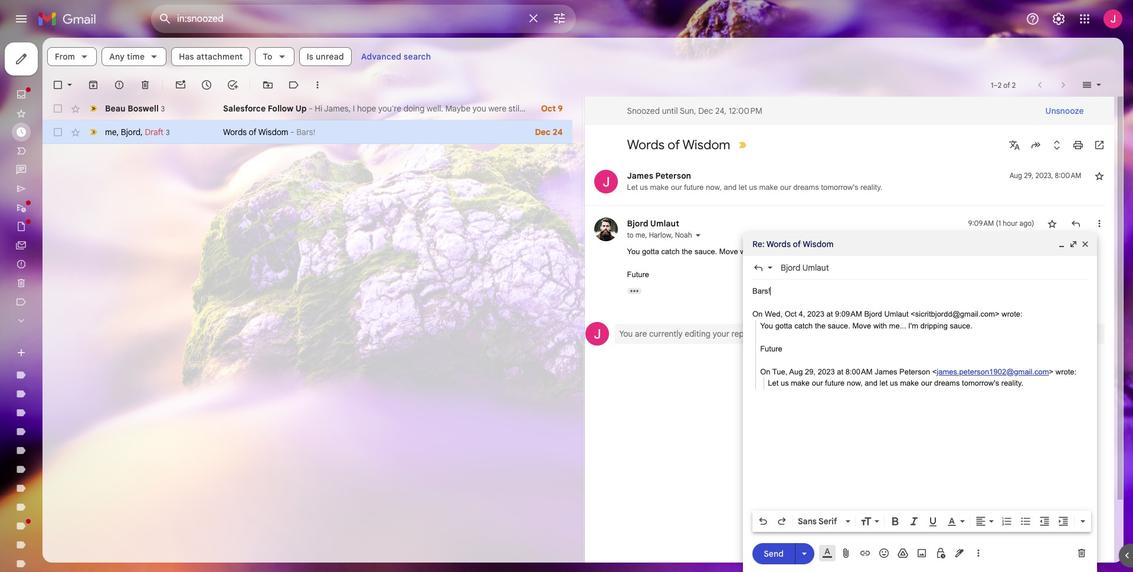 Task type: locate. For each thing, give the bounding box(es) containing it.
0 vertical spatial move
[[720, 247, 738, 256]]

me... inside message body "text field"
[[889, 321, 907, 330]]

unsnooze
[[1046, 106, 1084, 116]]

of right "re:"
[[793, 239, 801, 250]]

future inside list
[[684, 183, 704, 192]]

0 horizontal spatial oct
[[541, 103, 556, 114]]

umlaut up the harlow
[[650, 218, 680, 229]]

catch
[[662, 247, 680, 256], [795, 321, 813, 330]]

4,
[[799, 310, 805, 319]]

1 horizontal spatial me
[[636, 231, 646, 240]]

8:00 am inside cell
[[1055, 171, 1082, 180]]

wisdom
[[258, 127, 288, 138], [683, 137, 731, 153], [803, 239, 834, 250]]

add to tasks image
[[227, 79, 239, 91]]

8:00 am right 2023,
[[1055, 171, 1082, 180]]

0 horizontal spatial -
[[291, 127, 294, 138]]

row down more icon
[[43, 97, 572, 120]]

1 vertical spatial not starred image
[[1046, 218, 1058, 230]]

2023
[[808, 310, 825, 319], [818, 367, 835, 376]]

0 horizontal spatial dec
[[535, 127, 551, 138]]

navigation
[[0, 38, 142, 573]]

on
[[753, 310, 763, 319], [760, 367, 771, 376]]

dreams down <
[[935, 379, 960, 388]]

the left show at the bottom right of page
[[815, 321, 826, 330]]

words down salesforce
[[223, 127, 247, 138]]

0 horizontal spatial let
[[627, 183, 638, 192]]

our
[[671, 183, 682, 192], [780, 183, 792, 192], [812, 379, 823, 388], [921, 379, 932, 388]]

dreams up re: words of wisdom
[[794, 183, 819, 192]]

row
[[43, 97, 572, 120], [43, 120, 572, 144]]

james.peterson1902@gmail.com link
[[937, 367, 1049, 376]]

2023 for 29,
[[818, 367, 835, 376]]

me... inside list
[[756, 247, 773, 256]]

0 horizontal spatial let
[[739, 183, 747, 192]]

words
[[223, 127, 247, 138], [627, 137, 665, 153], [767, 239, 791, 250]]

oct left 4, at right
[[785, 310, 797, 319]]

1 horizontal spatial umlaut
[[803, 263, 829, 273]]

now, down words of wisdom
[[706, 183, 722, 192]]

gotta
[[642, 247, 659, 256], [776, 321, 793, 330]]

wrote: right >
[[1056, 367, 1077, 376]]

1 horizontal spatial let
[[768, 379, 779, 388]]

undo ‪(⌘z)‬ image
[[757, 516, 769, 528]]

send button
[[753, 543, 795, 565]]

with inside message body "text field"
[[874, 321, 887, 330]]

dreams inside list
[[794, 183, 819, 192]]

2 right –
[[1012, 81, 1016, 89]]

attachment
[[196, 51, 243, 62]]

0 horizontal spatial aug
[[789, 367, 803, 376]]

and inside on tue, aug 29, 2023 at 8:00 am james peterson < james.peterson1902@gmail.com > wrote: let us make our future now, and let us make our dreams tomorrow's reality.
[[865, 379, 878, 388]]

12:00 pm
[[729, 106, 763, 116]]

future down you are currently editing your reply in a separate window. show your draft here. on the bottom right of page
[[760, 344, 783, 353]]

here.
[[897, 329, 916, 339]]

2023 down window.
[[818, 367, 835, 376]]

more send options image
[[799, 548, 811, 560]]

1 horizontal spatial reality.
[[1002, 379, 1024, 388]]

2 row from the top
[[43, 120, 572, 144]]

1 vertical spatial 2023
[[818, 367, 835, 376]]

0 vertical spatial 29,
[[1024, 171, 1034, 180]]

0 horizontal spatial 29,
[[805, 367, 816, 376]]

let inside on tue, aug 29, 2023 at 8:00 am james peterson < james.peterson1902@gmail.com > wrote: let us make our future now, and let us make our dreams tomorrow's reality.
[[768, 379, 779, 388]]

1 vertical spatial i'm
[[909, 321, 919, 330]]

search
[[404, 51, 431, 62]]

aug right tue,
[[789, 367, 803, 376]]

not starred image
[[1094, 170, 1105, 182], [1046, 218, 1058, 230]]

re: words of wisdom dialog
[[743, 233, 1097, 573]]

with
[[740, 247, 754, 256], [874, 321, 887, 330]]

8:00 am down show at the bottom right of page
[[846, 367, 873, 376]]

the down noah
[[682, 247, 693, 256]]

1 horizontal spatial let
[[880, 379, 888, 388]]

umlaut inside words of wisdom 'main content'
[[650, 218, 680, 229]]

me...
[[756, 247, 773, 256], [889, 321, 907, 330]]

you gotta catch the sauce. move with me... i'm dripping sauce. up "type of response" "image"
[[627, 247, 840, 256]]

umlaut
[[650, 218, 680, 229], [803, 263, 829, 273], [885, 310, 909, 319]]

0 vertical spatial umlaut
[[650, 218, 680, 229]]

from
[[55, 51, 75, 62]]

0 vertical spatial on
[[753, 310, 763, 319]]

8:00 am inside on tue, aug 29, 2023 at 8:00 am james peterson < james.peterson1902@gmail.com > wrote: let us make our future now, and let us make our dreams tomorrow's reality.
[[846, 367, 873, 376]]

the inside message body "text field"
[[815, 321, 826, 330]]

1 vertical spatial aug
[[789, 367, 803, 376]]

on inside on tue, aug 29, 2023 at 8:00 am james peterson < james.peterson1902@gmail.com > wrote: let us make our future now, and let us make our dreams tomorrow's reality.
[[760, 367, 771, 376]]

–
[[994, 81, 998, 89]]

0 vertical spatial let
[[739, 183, 747, 192]]

1 horizontal spatial 3
[[166, 128, 170, 137]]

gotta down wed,
[[776, 321, 793, 330]]

1 vertical spatial at
[[837, 367, 844, 376]]

not starred checkbox up minimize icon
[[1046, 218, 1058, 230]]

1 row from the top
[[43, 97, 572, 120]]

us
[[640, 183, 648, 192], [749, 183, 757, 192], [781, 379, 789, 388], [890, 379, 898, 388]]

james inside words of wisdom 'main content'
[[627, 171, 654, 181]]

wisdom for words of wisdom
[[683, 137, 731, 153]]

show your draft here. link
[[835, 329, 916, 339]]

bjord inside list
[[627, 218, 649, 229]]

make down james peterson
[[650, 183, 669, 192]]

0 horizontal spatial wisdom
[[258, 127, 288, 138]]

0 vertical spatial bars!
[[296, 127, 315, 138]]

future down james peterson
[[684, 183, 704, 192]]

0 horizontal spatial your
[[713, 329, 730, 339]]

0 horizontal spatial umlaut
[[650, 218, 680, 229]]

catch down 4, at right
[[795, 321, 813, 330]]

1 horizontal spatial now,
[[847, 379, 863, 388]]

bars! down "type of response" "image"
[[753, 287, 771, 296]]

wisdom inside row
[[258, 127, 288, 138]]

0 vertical spatial wrote:
[[1002, 310, 1023, 319]]

0 vertical spatial gotta
[[642, 247, 659, 256]]

on left tue,
[[760, 367, 771, 376]]

1 horizontal spatial -
[[309, 103, 313, 114]]

1 vertical spatial you gotta catch the sauce. move with me... i'm dripping sauce.
[[760, 321, 973, 330]]

1 horizontal spatial wrote:
[[1056, 367, 1077, 376]]

report spam image
[[113, 79, 125, 91]]

me... down the on wed, oct 4, 2023 at 9:09 am bjord umlaut <sicritbjordd@gmail.com> wrote:
[[889, 321, 907, 330]]

and
[[724, 183, 737, 192], [865, 379, 878, 388]]

wed,
[[765, 310, 783, 319]]

list containing james peterson
[[585, 158, 1105, 356]]

at up window.
[[827, 310, 833, 319]]

me... up "type of response" "image"
[[756, 247, 773, 256]]

1 horizontal spatial dreams
[[935, 379, 960, 388]]

clear search image
[[522, 6, 545, 30]]

labels image
[[288, 79, 300, 91]]

salesforce
[[223, 103, 266, 114]]

1 vertical spatial me...
[[889, 321, 907, 330]]

Not starred checkbox
[[1094, 170, 1105, 182], [1046, 218, 1058, 230]]

now, down show at the bottom right of page
[[847, 379, 863, 388]]

<
[[933, 367, 937, 376]]

reality. inside words of wisdom 'main content'
[[861, 183, 883, 192]]

umlaut down re: words of wisdom
[[803, 263, 829, 273]]

me inside row
[[105, 127, 117, 137]]

re: words of wisdom
[[753, 239, 834, 250]]

bjord
[[121, 127, 141, 137], [627, 218, 649, 229], [781, 263, 801, 273], [865, 310, 882, 319]]

james down words of wisdom
[[627, 171, 654, 181]]

0 horizontal spatial i'm
[[775, 247, 785, 256]]

dec left 24
[[535, 127, 551, 138]]

29, inside "aug 29, 2023, 8:00 am" cell
[[1024, 171, 1034, 180]]

0 vertical spatial catch
[[662, 247, 680, 256]]

bjord umlaut
[[627, 218, 680, 229], [781, 263, 829, 273]]

show trimmed content image
[[627, 288, 641, 294]]

3 right the boswell
[[161, 104, 165, 113]]

0 horizontal spatial future
[[684, 183, 704, 192]]

aug inside on tue, aug 29, 2023 at 8:00 am james peterson < james.peterson1902@gmail.com > wrote: let us make our future now, and let us make our dreams tomorrow's reality.
[[789, 367, 803, 376]]

let down tue,
[[768, 379, 779, 388]]

0 vertical spatial 8:00 am
[[1055, 171, 1082, 180]]

1 vertical spatial with
[[874, 321, 887, 330]]

draft
[[145, 127, 164, 137]]

0 vertical spatial 3
[[161, 104, 165, 113]]

2023 inside on tue, aug 29, 2023 at 8:00 am james peterson < james.peterson1902@gmail.com > wrote: let us make our future now, and let us make our dreams tomorrow's reality.
[[818, 367, 835, 376]]

- right the up
[[309, 103, 313, 114]]

make
[[650, 183, 669, 192], [760, 183, 778, 192], [791, 379, 810, 388], [900, 379, 919, 388]]

advanced search
[[361, 51, 431, 62]]

oct
[[541, 103, 556, 114], [785, 310, 797, 319]]

you gotta catch the sauce. move with me... i'm dripping sauce. down the on wed, oct 4, 2023 at 9:09 am bjord umlaut <sicritbjordd@gmail.com> wrote:
[[760, 321, 973, 330]]

catch down the harlow
[[662, 247, 680, 256]]

numbered list ‪(⌘⇧7)‬ image
[[1001, 516, 1013, 528]]

peterson
[[656, 171, 691, 181], [900, 367, 930, 376]]

dec inside row
[[535, 127, 551, 138]]

peterson left <
[[900, 367, 930, 376]]

insert link ‪(⌘k)‬ image
[[860, 548, 871, 560]]

tomorrow's
[[821, 183, 859, 192], [962, 379, 1000, 388]]

on tue, aug 29, 2023 at 8:00 am james peterson < james.peterson1902@gmail.com > wrote: let us make our future now, and let us make our dreams tomorrow's reality.
[[760, 367, 1077, 388]]

us down tue,
[[781, 379, 789, 388]]

unsnooze button
[[1036, 100, 1094, 122]]

words of wisdom main content
[[43, 38, 1124, 573]]

at
[[827, 310, 833, 319], [837, 367, 844, 376]]

not starred checkbox for ago)
[[1046, 218, 1058, 230]]

3 right draft
[[166, 128, 170, 137]]

future
[[684, 183, 704, 192], [825, 379, 845, 388]]

is
[[307, 51, 314, 62]]

1 horizontal spatial bars!
[[753, 287, 771, 296]]

james down draft
[[875, 367, 898, 376]]

move left "re:"
[[720, 247, 738, 256]]

make down separate on the bottom of the page
[[791, 379, 810, 388]]

1 vertical spatial catch
[[795, 321, 813, 330]]

from button
[[47, 47, 97, 66]]

reality.
[[861, 183, 883, 192], [1002, 379, 1024, 388]]

0 horizontal spatial not starred image
[[1046, 218, 1058, 230]]

, left noah
[[672, 231, 673, 240]]

more options image
[[975, 548, 982, 560]]

1 vertical spatial 29,
[[805, 367, 816, 376]]

0 horizontal spatial 8:00 am
[[846, 367, 873, 376]]

insert signature image
[[954, 548, 966, 560]]

0 vertical spatial bjord umlaut
[[627, 218, 680, 229]]

9:09 am (1 hour ago) cell
[[969, 218, 1035, 230]]

serif
[[819, 517, 837, 527]]

of down until
[[668, 137, 680, 153]]

1 vertical spatial 9:09 am
[[835, 310, 862, 319]]

0 vertical spatial tomorrow's
[[821, 183, 859, 192]]

0 vertical spatial aug
[[1010, 171, 1023, 180]]

not starred image up minimize icon
[[1046, 218, 1058, 230]]

more image
[[312, 79, 324, 91]]

now,
[[706, 183, 722, 192], [847, 379, 863, 388]]

on for on tue, aug 29, 2023 at 8:00 am james peterson < james.peterson1902@gmail.com > wrote: let us make our future now, and let us make our dreams tomorrow's reality.
[[760, 367, 771, 376]]

1 vertical spatial peterson
[[900, 367, 930, 376]]

is unread
[[307, 51, 344, 62]]

Search mail text field
[[177, 13, 520, 25]]

let
[[739, 183, 747, 192], [880, 379, 888, 388]]

bjord down re: words of wisdom
[[781, 263, 801, 273]]

on left wed,
[[753, 310, 763, 319]]

24
[[553, 127, 563, 138]]

oct inside row
[[541, 103, 556, 114]]

1 horizontal spatial 2
[[1012, 81, 1016, 89]]

0 vertical spatial -
[[309, 103, 313, 114]]

0 vertical spatial future
[[684, 183, 704, 192]]

1 vertical spatial gotta
[[776, 321, 793, 330]]

your left "reply"
[[713, 329, 730, 339]]

words inside row
[[223, 127, 247, 138]]

0 vertical spatial 2023
[[808, 310, 825, 319]]

1 horizontal spatial future
[[825, 379, 845, 388]]

move inside message body "text field"
[[853, 321, 872, 330]]

list
[[585, 158, 1105, 356]]

wrote: right <sicritbjordd@gmail.com>
[[1002, 310, 1023, 319]]

dec left 24,
[[699, 106, 713, 116]]

you left are
[[620, 329, 633, 339]]

dripping down <sicritbjordd@gmail.com>
[[921, 321, 948, 330]]

indent less ‪(⌘[)‬ image
[[1039, 516, 1051, 528]]

has attachment button
[[171, 47, 251, 66]]

future inside on tue, aug 29, 2023 at 8:00 am james peterson < james.peterson1902@gmail.com > wrote: let us make our future now, and let us make our dreams tomorrow's reality.
[[825, 379, 845, 388]]

1 vertical spatial tomorrow's
[[962, 379, 1000, 388]]

0 horizontal spatial dreams
[[794, 183, 819, 192]]

1 vertical spatial bjord umlaut
[[781, 263, 829, 273]]

up
[[296, 103, 307, 114]]

bjord left draft
[[121, 127, 141, 137]]

at down show at the bottom right of page
[[837, 367, 844, 376]]

words for words of wisdom - bars!
[[223, 127, 247, 138]]

to me , harlow , noah
[[627, 231, 692, 240]]

bjord up show your draft here. link
[[865, 310, 882, 319]]

2023 right 4, at right
[[808, 310, 825, 319]]

sans
[[798, 517, 817, 527]]

0 vertical spatial future
[[627, 270, 649, 279]]

the inside words of wisdom 'main content'
[[682, 247, 693, 256]]

you down wed,
[[760, 321, 773, 330]]

with up "type of response" "image"
[[740, 247, 754, 256]]

9:09 am left (1
[[969, 219, 994, 228]]

of inside re: words of wisdom dialog
[[793, 239, 801, 250]]

me
[[105, 127, 117, 137], [636, 231, 646, 240]]

1 vertical spatial the
[[815, 321, 826, 330]]

1 vertical spatial and
[[865, 379, 878, 388]]

3 inside me , bjord , draft 3
[[166, 128, 170, 137]]

you
[[627, 247, 640, 256], [760, 321, 773, 330], [620, 329, 633, 339]]

i'm
[[775, 247, 785, 256], [909, 321, 919, 330]]

words of wisdom - bars!
[[223, 127, 315, 138]]

0 vertical spatial me...
[[756, 247, 773, 256]]

0 horizontal spatial me...
[[756, 247, 773, 256]]

2 right 1
[[998, 81, 1002, 89]]

0 vertical spatial peterson
[[656, 171, 691, 181]]

editing
[[685, 329, 711, 339]]

1 horizontal spatial i'm
[[909, 321, 919, 330]]

None search field
[[151, 5, 576, 33]]

window.
[[803, 329, 833, 339]]

dripping inside words of wisdom 'main content'
[[788, 247, 815, 256]]

29, left 2023,
[[1024, 171, 1034, 180]]

1 horizontal spatial at
[[837, 367, 844, 376]]

1 vertical spatial 3
[[166, 128, 170, 137]]

formatting options toolbar
[[753, 511, 1092, 533]]

1 horizontal spatial james
[[875, 367, 898, 376]]

i'm down the on wed, oct 4, 2023 at 9:09 am bjord umlaut <sicritbjordd@gmail.com> wrote:
[[909, 321, 919, 330]]

of
[[1004, 81, 1010, 89], [249, 127, 257, 138], [668, 137, 680, 153], [793, 239, 801, 250]]

future
[[627, 270, 649, 279], [760, 344, 783, 353]]

0 vertical spatial and
[[724, 183, 737, 192]]

- down follow
[[291, 127, 294, 138]]

9:09 am inside cell
[[969, 219, 994, 228]]

1 vertical spatial let
[[880, 379, 888, 388]]

1 horizontal spatial dec
[[699, 106, 713, 116]]

1 horizontal spatial oct
[[785, 310, 797, 319]]

i'm right "re:"
[[775, 247, 785, 256]]

0 horizontal spatial wrote:
[[1002, 310, 1023, 319]]

0 horizontal spatial 9:09 am
[[835, 310, 862, 319]]

0 horizontal spatial peterson
[[656, 171, 691, 181]]

3
[[161, 104, 165, 113], [166, 128, 170, 137]]

you gotta catch the sauce. move with me... i'm dripping sauce. inside list
[[627, 247, 840, 256]]

3 inside beau boswell 3
[[161, 104, 165, 113]]

0 horizontal spatial and
[[724, 183, 737, 192]]

0 horizontal spatial reality.
[[861, 183, 883, 192]]

us down draft
[[890, 379, 898, 388]]

oct left 9
[[541, 103, 556, 114]]

1 vertical spatial me
[[636, 231, 646, 240]]

2 horizontal spatial umlaut
[[885, 310, 909, 319]]

1 vertical spatial let
[[768, 379, 779, 388]]

not starred checkbox right "aug 29, 2023, 8:00 am" cell
[[1094, 170, 1105, 182]]

dreams inside on tue, aug 29, 2023 at 8:00 am james peterson < james.peterson1902@gmail.com > wrote: let us make our future now, and let us make our dreams tomorrow's reality.
[[935, 379, 960, 388]]

1 horizontal spatial with
[[874, 321, 887, 330]]

with down the on wed, oct 4, 2023 at 9:09 am bjord umlaut <sicritbjordd@gmail.com> wrote:
[[874, 321, 887, 330]]

sauce.
[[695, 247, 717, 256], [817, 247, 840, 256], [828, 321, 851, 330], [950, 321, 973, 330]]

now, inside list
[[706, 183, 722, 192]]

umlaut up the here.
[[885, 310, 909, 319]]

bjord umlaut down re: words of wisdom
[[781, 263, 829, 273]]

2 horizontal spatial wisdom
[[803, 239, 834, 250]]

me down beau
[[105, 127, 117, 137]]

0 vertical spatial the
[[682, 247, 693, 256]]

move to image
[[262, 79, 274, 91]]

0 horizontal spatial james
[[627, 171, 654, 181]]

insert files using drive image
[[897, 548, 909, 560]]

aug
[[1010, 171, 1023, 180], [789, 367, 803, 376]]

make down the here.
[[900, 379, 919, 388]]

peterson down words of wisdom
[[656, 171, 691, 181]]

toggle confidential mode image
[[935, 548, 947, 560]]

1 horizontal spatial words
[[627, 137, 665, 153]]

not starred image for 9:09 am (1 hour ago)
[[1046, 218, 1058, 230]]

are
[[635, 329, 647, 339]]

words up james peterson
[[627, 137, 665, 153]]

bjord umlaut inside list
[[627, 218, 680, 229]]

0 horizontal spatial move
[[720, 247, 738, 256]]

0 vertical spatial dripping
[[788, 247, 815, 256]]

your left draft
[[858, 329, 875, 339]]

0 horizontal spatial at
[[827, 310, 833, 319]]

catch inside words of wisdom 'main content'
[[662, 247, 680, 256]]

you inside message body "text field"
[[760, 321, 773, 330]]

let
[[627, 183, 638, 192], [768, 379, 779, 388]]

at for 9:09 am
[[827, 310, 833, 319]]

0 horizontal spatial catch
[[662, 247, 680, 256]]

1 vertical spatial dec
[[535, 127, 551, 138]]

1 horizontal spatial catch
[[795, 321, 813, 330]]

row containing me
[[43, 120, 572, 144]]

words right "re:"
[[767, 239, 791, 250]]

of down salesforce
[[249, 127, 257, 138]]

bold ‪(⌘b)‬ image
[[890, 516, 901, 528]]

9:09 am up show at the bottom right of page
[[835, 310, 862, 319]]

let down james peterson
[[627, 183, 638, 192]]

None checkbox
[[52, 79, 64, 91], [52, 103, 64, 115], [52, 126, 64, 138], [52, 79, 64, 91], [52, 103, 64, 115], [52, 126, 64, 138]]

gotta down the to me , harlow , noah at right top
[[642, 247, 659, 256]]

1 horizontal spatial me...
[[889, 321, 907, 330]]

your
[[713, 329, 730, 339], [858, 329, 875, 339]]

not starred image right "aug 29, 2023, 8:00 am" cell
[[1094, 170, 1105, 182]]

, left draft
[[141, 127, 143, 137]]

of right –
[[1004, 81, 1010, 89]]

future up show trimmed content image on the bottom right of the page
[[627, 270, 649, 279]]

has
[[179, 51, 194, 62]]

bjord up to
[[627, 218, 649, 229]]

0 vertical spatial 9:09 am
[[969, 219, 994, 228]]

1 horizontal spatial not starred checkbox
[[1094, 170, 1105, 182]]

0 horizontal spatial future
[[627, 270, 649, 279]]

let inside on tue, aug 29, 2023 at 8:00 am james peterson < james.peterson1902@gmail.com > wrote: let us make our future now, and let us make our dreams tomorrow's reality.
[[880, 379, 888, 388]]

wisdom for words of wisdom - bars!
[[258, 127, 288, 138]]

advanced search button
[[357, 46, 436, 67]]

9:09 am
[[969, 219, 994, 228], [835, 310, 862, 319]]

1 vertical spatial dripping
[[921, 321, 948, 330]]

move left draft
[[853, 321, 872, 330]]

1 vertical spatial reality.
[[1002, 379, 1024, 388]]

james.peterson1902@gmail.com
[[937, 367, 1049, 376]]

show details image
[[695, 232, 702, 239]]

future down show at the bottom right of page
[[825, 379, 845, 388]]

me right to
[[636, 231, 646, 240]]

row down the up
[[43, 120, 572, 144]]

bjord umlaut inside re: words of wisdom dialog
[[781, 263, 829, 273]]

bjord umlaut up the to me , harlow , noah at right top
[[627, 218, 680, 229]]

settings image
[[1052, 12, 1066, 26]]

now, inside on tue, aug 29, 2023 at 8:00 am james peterson < james.peterson1902@gmail.com > wrote: let us make our future now, and let us make our dreams tomorrow's reality.
[[847, 379, 863, 388]]

gotta inside words of wisdom 'main content'
[[642, 247, 659, 256]]

at inside on tue, aug 29, 2023 at 8:00 am james peterson < james.peterson1902@gmail.com > wrote: let us make our future now, and let us make our dreams tomorrow's reality.
[[837, 367, 844, 376]]

bars! down the up
[[296, 127, 315, 138]]

dripping right "re:"
[[788, 247, 815, 256]]

29, right tue,
[[805, 367, 816, 376]]



Task type: vqa. For each thing, say whether or not it's contained in the screenshot.
Breeze Lush on the bottom of page
no



Task type: describe. For each thing, give the bounding box(es) containing it.
not starred checkbox for 8:00 am
[[1094, 170, 1105, 182]]

peterson inside on tue, aug 29, 2023 at 8:00 am james peterson < james.peterson1902@gmail.com > wrote: let us make our future now, and let us make our dreams tomorrow's reality.
[[900, 367, 930, 376]]

list inside words of wisdom 'main content'
[[585, 158, 1105, 356]]

with inside list
[[740, 247, 754, 256]]

- for salesforce follow up
[[309, 103, 313, 114]]

dripping inside message body "text field"
[[921, 321, 948, 330]]

indent more ‪(⌘])‬ image
[[1058, 516, 1070, 528]]

search mail image
[[155, 8, 176, 30]]

tomorrow's inside words of wisdom 'main content'
[[821, 183, 859, 192]]

to
[[627, 231, 634, 240]]

<sicritbjordd@gmail.com>
[[911, 310, 1000, 319]]

tue,
[[773, 367, 788, 376]]

us down james peterson
[[640, 183, 648, 192]]

oct inside message body "text field"
[[785, 310, 797, 319]]

you gotta catch the sauce. move with me... i'm dripping sauce. inside message body "text field"
[[760, 321, 973, 330]]

send
[[764, 549, 784, 559]]

2 your from the left
[[858, 329, 875, 339]]

29, inside on tue, aug 29, 2023 at 8:00 am james peterson < james.peterson1902@gmail.com > wrote: let us make our future now, and let us make our dreams tomorrow's reality.
[[805, 367, 816, 376]]

at for 8:00 am
[[837, 367, 844, 376]]

let us make our future now, and let us make our dreams tomorrow's reality.
[[627, 183, 883, 192]]

time
[[127, 51, 145, 62]]

on wed, oct 4, 2023 at 9:09 am bjord umlaut <sicritbjordd@gmail.com> wrote:
[[753, 310, 1023, 319]]

to
[[263, 51, 273, 62]]

1 vertical spatial umlaut
[[803, 263, 829, 273]]

unread
[[316, 51, 344, 62]]

to button
[[255, 47, 294, 66]]

hour
[[1003, 219, 1018, 228]]

umlaut inside message body "text field"
[[885, 310, 909, 319]]

bars! inside row
[[296, 127, 315, 138]]

- for words of wisdom
[[291, 127, 294, 138]]

ago)
[[1020, 219, 1035, 228]]

i'm inside list
[[775, 247, 785, 256]]

bjord inside message body "text field"
[[865, 310, 882, 319]]

pop out image
[[1069, 240, 1079, 249]]

follow
[[268, 103, 294, 114]]

1 2 from the left
[[998, 81, 1002, 89]]

italic ‪(⌘i)‬ image
[[909, 516, 920, 528]]

snooze image
[[201, 79, 213, 91]]

beau
[[105, 103, 126, 114]]

close image
[[1081, 240, 1090, 249]]

sans serif option
[[796, 516, 844, 528]]

james peterson
[[627, 171, 691, 181]]

move inside list
[[720, 247, 738, 256]]

of inside row
[[249, 127, 257, 138]]

aug 29, 2023, 8:00 am cell
[[1010, 170, 1082, 182]]

wrote: inside on tue, aug 29, 2023 at 8:00 am james peterson < james.peterson1902@gmail.com > wrote: let us make our future now, and let us make our dreams tomorrow's reality.
[[1056, 367, 1077, 376]]

, down beau
[[117, 127, 119, 137]]

underline ‪(⌘u)‬ image
[[927, 517, 939, 528]]

insert photo image
[[916, 548, 928, 560]]

row containing beau boswell
[[43, 97, 572, 120]]

9
[[558, 103, 563, 114]]

1 – 2 of 2
[[991, 81, 1016, 89]]

us up "re:"
[[749, 183, 757, 192]]

harlow
[[649, 231, 672, 240]]

me inside list
[[636, 231, 646, 240]]

let inside list
[[627, 183, 638, 192]]

and inside list
[[724, 183, 737, 192]]

future inside message body "text field"
[[760, 344, 783, 353]]

gmail image
[[38, 7, 102, 31]]

insert emoji ‪(⌘⇧2)‬ image
[[878, 548, 890, 560]]

(1
[[996, 219, 1001, 228]]

you are currently editing your reply in a separate window. show your draft here.
[[620, 329, 916, 339]]

until
[[662, 106, 678, 116]]

wisdom inside dialog
[[803, 239, 834, 250]]

bars! inside message body "text field"
[[753, 287, 771, 296]]

any time
[[109, 51, 145, 62]]

words of wisdom
[[627, 137, 731, 153]]

not starred image for aug 29, 2023, 8:00 am
[[1094, 170, 1105, 182]]

delete image
[[139, 79, 151, 91]]

discard draft ‪(⌘⇧d)‬ image
[[1076, 548, 1088, 560]]

Message Body text field
[[753, 286, 1088, 508]]

oct 9
[[541, 103, 563, 114]]

bulleted list ‪(⌘⇧8)‬ image
[[1020, 516, 1032, 528]]

24,
[[715, 106, 727, 116]]

attach files image
[[841, 548, 852, 560]]

boswell
[[128, 103, 159, 114]]

has attachment
[[179, 51, 243, 62]]

you down to
[[627, 247, 640, 256]]

catch inside message body "text field"
[[795, 321, 813, 330]]

bjord inside row
[[121, 127, 141, 137]]

aug inside "aug 29, 2023, 8:00 am" cell
[[1010, 171, 1023, 180]]

reply
[[732, 329, 750, 339]]

snoozed until sun, dec 24, 12:00 pm
[[627, 106, 763, 116]]

dec 24
[[535, 127, 563, 138]]

in
[[752, 329, 759, 339]]

9:09 am inside message body "text field"
[[835, 310, 862, 319]]

words inside dialog
[[767, 239, 791, 250]]

a
[[761, 329, 766, 339]]

>
[[1049, 367, 1054, 376]]

sans serif
[[798, 517, 837, 527]]

minimize image
[[1057, 240, 1067, 249]]

advanced search options image
[[548, 6, 571, 30]]

snoozed
[[627, 106, 660, 116]]

make up "re:"
[[760, 183, 778, 192]]

reality. inside on tue, aug 29, 2023 at 8:00 am james peterson < james.peterson1902@gmail.com > wrote: let us make our future now, and let us make our dreams tomorrow's reality.
[[1002, 379, 1024, 388]]

more formatting options image
[[1077, 516, 1089, 528]]

, left the harlow
[[646, 231, 647, 240]]

1 your from the left
[[713, 329, 730, 339]]

salesforce follow up -
[[223, 103, 315, 114]]

aug 29, 2023, 8:00 am
[[1010, 171, 1082, 180]]

separate
[[768, 329, 801, 339]]

show
[[835, 329, 856, 339]]

draft
[[877, 329, 895, 339]]

redo ‪(⌘y)‬ image
[[776, 516, 788, 528]]

main menu image
[[14, 12, 28, 26]]

words for words of wisdom
[[627, 137, 665, 153]]

me , bjord , draft 3
[[105, 127, 170, 137]]

gotta inside message body "text field"
[[776, 321, 793, 330]]

tomorrow's inside on tue, aug 29, 2023 at 8:00 am james peterson < james.peterson1902@gmail.com > wrote: let us make our future now, and let us make our dreams tomorrow's reality.
[[962, 379, 1000, 388]]

noah
[[675, 231, 692, 240]]

currently
[[649, 329, 683, 339]]

1
[[991, 81, 994, 89]]

archive image
[[87, 79, 99, 91]]

any time button
[[102, 47, 167, 66]]

i'm inside message body "text field"
[[909, 321, 919, 330]]

9:09 am (1 hour ago)
[[969, 219, 1035, 228]]

peterson inside list
[[656, 171, 691, 181]]

on for on wed, oct 4, 2023 at 9:09 am bjord umlaut <sicritbjordd@gmail.com> wrote:
[[753, 310, 763, 319]]

james inside on tue, aug 29, 2023 at 8:00 am james peterson < james.peterson1902@gmail.com > wrote: let us make our future now, and let us make our dreams tomorrow's reality.
[[875, 367, 898, 376]]

re:
[[753, 239, 765, 250]]

type of response image
[[753, 262, 765, 274]]

any
[[109, 51, 125, 62]]

0 vertical spatial dec
[[699, 106, 713, 116]]

is unread button
[[299, 47, 352, 66]]

2 2 from the left
[[1012, 81, 1016, 89]]

toggle split pane mode image
[[1082, 79, 1093, 91]]

beau boswell 3
[[105, 103, 165, 114]]

future inside list
[[627, 270, 649, 279]]

2023,
[[1036, 171, 1054, 180]]

sun,
[[680, 106, 696, 116]]

let inside list
[[739, 183, 747, 192]]

2023 for 4,
[[808, 310, 825, 319]]

support image
[[1026, 12, 1040, 26]]

advanced
[[361, 51, 402, 62]]



